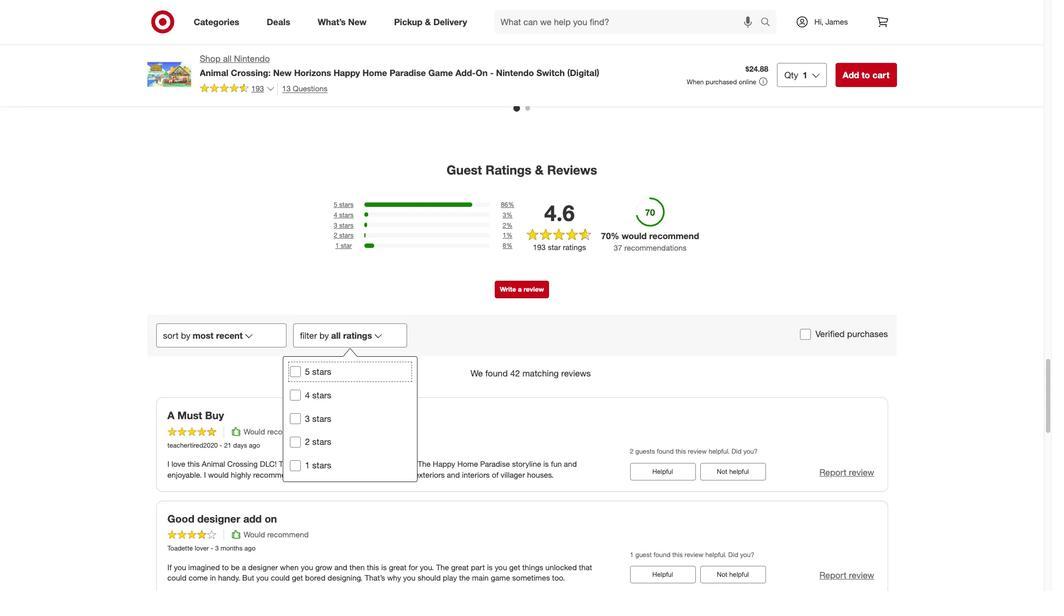 Task type: locate. For each thing, give the bounding box(es) containing it.
1 horizontal spatial headset
[[773, 58, 802, 68]]

0 vertical spatial report review button
[[820, 467, 874, 479]]

-
[[339, 49, 342, 58], [509, 58, 512, 68], [490, 67, 494, 78], [324, 68, 327, 77], [220, 441, 222, 450], [211, 545, 213, 553]]

1 horizontal spatial nova
[[887, 49, 905, 58]]

edition
[[321, 78, 345, 87]]

to inside button
[[862, 70, 870, 80]]

2 would from the top
[[244, 531, 265, 540]]

arctis inside $179.99 steelseries arctis nova 7 wireless gaming headset for pc sponsored
[[866, 49, 885, 58]]

1 vertical spatial report review button
[[820, 570, 874, 583]]

the
[[459, 574, 470, 583]]

recommend up 2 stars 'checkbox' at bottom left
[[267, 427, 309, 437]]

report review button
[[820, 467, 874, 479], [820, 570, 874, 583]]

would recommend for good designer add on
[[244, 531, 309, 540]]

7 inside $179.99 steelseries arctis nova 7 wireless gaming headset for playstation 5 sponsored
[[795, 49, 799, 58]]

1 horizontal spatial get
[[509, 563, 520, 572]]

not helpful button down 1 guest found this review helpful. did you?
[[700, 567, 766, 584]]

0 horizontal spatial designer
[[197, 513, 240, 525]]

1 vertical spatial helpful button
[[630, 567, 696, 584]]

horizons up isabelle's at the left top
[[266, 68, 296, 77]]

happy inside shop all nintendo animal crossing: new horizons happy home paradise game add-on - nintendo switch (digital)
[[334, 67, 360, 78]]

0 vertical spatial helpful
[[653, 468, 673, 476]]

all right the shop
[[223, 53, 232, 64]]

2 report review from the top
[[820, 571, 874, 582]]

- right party on the top
[[509, 58, 512, 68]]

1 would recommend from the top
[[244, 427, 309, 437]]

helpful for good designer add on
[[653, 571, 673, 580]]

2 up 1 star
[[334, 232, 337, 240]]

recommend down "dlc!"
[[253, 471, 295, 480]]

get down when
[[292, 574, 303, 583]]

2 vertical spatial found
[[654, 552, 671, 560]]

qty 1
[[784, 70, 808, 80]]

search button
[[756, 10, 782, 36]]

this up that's at the bottom left
[[367, 563, 379, 572]]

3 stars right '3 stars' 'checkbox'
[[305, 414, 331, 425]]

2 horizontal spatial headset
[[885, 58, 913, 68]]

0 horizontal spatial great
[[389, 563, 407, 572]]

0 vertical spatial 5 stars
[[334, 201, 354, 209]]

Verified purchases checkbox
[[800, 329, 811, 340]]

wireless inside $179.99 steelseries arctis nova 7 wireless gaming headset for playstation 5 sponsored
[[713, 58, 742, 68]]

found for a must buy
[[657, 448, 674, 456]]

1 vertical spatial 5 stars
[[305, 367, 331, 378]]

new
[[345, 460, 359, 469]]

headset inside corsair hs35 stereo wired gaming headset for xbox one/playstation 4/nintendo switch/pc
[[428, 67, 457, 76]]

sponsored inside $179.99 steelseries arctis nova 7 wireless gaming headset for playstation 5 sponsored
[[713, 78, 745, 86]]

2 guests found this review helpful. did you?
[[630, 448, 758, 456]]

and left the interiors
[[447, 471, 460, 480]]

0 vertical spatial found
[[485, 368, 508, 379]]

0 vertical spatial i
[[167, 460, 169, 469]]

main
[[472, 574, 489, 583]]

1 vertical spatial 193
[[533, 243, 546, 252]]

7 for steelseries arctis nova 7 wireless gaming headset for playstation 5
[[795, 49, 799, 58]]

1 $179.99 from the left
[[713, 39, 740, 48]]

helpful for a must buy
[[653, 468, 673, 476]]

sale
[[187, 49, 200, 57]]

new
[[348, 16, 367, 27], [326, 58, 341, 68], [273, 67, 292, 78]]

1 horizontal spatial star
[[548, 243, 561, 252]]

0 horizontal spatial paradise
[[390, 67, 426, 78]]

193 right 8 %
[[533, 243, 546, 252]]

4.6
[[544, 200, 575, 226]]

0 vertical spatial would
[[622, 231, 647, 242]]

1 horizontal spatial could
[[271, 574, 290, 583]]

1 7 from the left
[[795, 49, 799, 58]]

0 horizontal spatial would
[[208, 471, 229, 480]]

report review for a must buy
[[820, 467, 874, 478]]

& inside pickup & delivery link
[[425, 16, 431, 27]]

5 inside $179.99 steelseries arctis nova 7 wireless gaming headset for playstation 5 sponsored
[[765, 68, 769, 77]]

5 right the "playstation"
[[765, 68, 769, 77]]

teachertired2020 - 21 days ago
[[167, 441, 260, 450]]

designer up toadette lover - 3 months ago
[[197, 513, 240, 525]]

1 vertical spatial helpful
[[653, 571, 673, 580]]

1 stars checkbox
[[290, 461, 301, 472]]

steelseries for playstation
[[713, 49, 752, 58]]

$179.99 inside $179.99 steelseries arctis nova 7 wireless gaming headset for playstation 5 sponsored
[[713, 39, 740, 48]]

should
[[418, 574, 441, 583]]

1 helpful button from the top
[[630, 463, 696, 481]]

2 vertical spatial and
[[334, 563, 347, 572]]

0 vertical spatial designer
[[197, 513, 240, 525]]

2 not helpful from the top
[[717, 571, 749, 580]]

1 report review from the top
[[820, 467, 874, 478]]

2 arctis from the left
[[866, 49, 885, 58]]

horizons up "questions"
[[294, 67, 331, 78]]

0 vertical spatial helpful button
[[630, 463, 696, 481]]

would up 37
[[622, 231, 647, 242]]

0 vertical spatial would
[[244, 427, 265, 437]]

1 could from the left
[[167, 574, 186, 583]]

1 horizontal spatial wireless
[[825, 58, 853, 68]]

houses.
[[527, 471, 554, 480]]

animal down "teachertired2020 - 21 days ago"
[[202, 460, 225, 469]]

switch inside shop all nintendo animal crossing: new horizons happy home paradise game add-on - nintendo switch (digital)
[[536, 67, 565, 78]]

1 horizontal spatial a
[[518, 285, 522, 294]]

193 link
[[200, 83, 275, 96]]

steelseries
[[713, 49, 752, 58], [825, 49, 864, 58]]

ratings
[[563, 243, 586, 252], [343, 330, 372, 341]]

0 horizontal spatial $179.99
[[713, 39, 740, 48]]

4 stars up 1 star
[[334, 211, 354, 219]]

helpful button
[[630, 463, 696, 481], [630, 567, 696, 584]]

home inside i love this animal crossing dlc! there are so many new items to unlock. the happy home paradise storyline is fun and enjoyable. i would highly recommend this to people who like decorating exteriors and interiors of villager houses.
[[457, 460, 478, 469]]

wireless
[[713, 58, 742, 68], [825, 58, 853, 68]]

things
[[522, 563, 543, 572]]

a must buy
[[167, 409, 224, 422]]

great up why
[[389, 563, 407, 572]]

animal down '$199.99'
[[266, 58, 289, 68]]

verified purchases
[[816, 329, 888, 340]]

1 vertical spatial helpful
[[729, 571, 749, 580]]

0 horizontal spatial gaming
[[399, 67, 426, 76]]

fun
[[551, 460, 562, 469]]

nova for steelseries arctis nova 7 wireless gaming headset for pc
[[887, 49, 905, 58]]

0 horizontal spatial i
[[167, 460, 169, 469]]

& right sing on the right of page
[[550, 49, 555, 58]]

nova inside $179.99 steelseries arctis nova 7 wireless gaming headset for pc sponsored
[[887, 49, 905, 58]]

add to cart button
[[836, 63, 897, 87]]

$179.99 inside $179.99 steelseries arctis nova 7 wireless gaming headset for pc sponsored
[[825, 39, 852, 48]]

all inside shop all nintendo animal crossing: new horizons happy home paradise game add-on - nintendo switch (digital)
[[223, 53, 232, 64]]

1 arctis from the left
[[754, 49, 773, 58]]

% for 1
[[506, 232, 513, 240]]

0 horizontal spatial 5 stars
[[305, 367, 331, 378]]

193 for 193 star ratings
[[533, 243, 546, 252]]

2 horizontal spatial and
[[564, 460, 577, 469]]

0 vertical spatial 2 stars
[[334, 232, 354, 240]]

$29.99
[[489, 39, 512, 48]]

1 not helpful from the top
[[717, 468, 749, 476]]

3 stars checkbox
[[290, 414, 301, 425]]

1 vertical spatial the
[[436, 563, 449, 572]]

1 vertical spatial report review
[[820, 571, 874, 582]]

for inside $179.99 steelseries arctis nova 7 wireless gaming headset for playstation 5 sponsored
[[713, 68, 722, 77]]

steelseries for pc
[[825, 49, 864, 58]]

not helpful for good designer add on
[[717, 571, 749, 580]]

sponsored down the "playstation"
[[713, 78, 745, 86]]

1 vertical spatial &
[[550, 49, 555, 58]]

42
[[510, 368, 520, 379]]

hi, james
[[815, 17, 848, 26]]

1 vertical spatial all
[[331, 330, 341, 341]]

crossing: up 193 link
[[231, 67, 271, 78]]

corsair hs35 stereo wired gaming headset for xbox one/playstation 4/nintendo switch/pc
[[377, 57, 464, 95]]

recommend up recommendations
[[649, 231, 699, 242]]

grow
[[315, 563, 332, 572]]

0 horizontal spatial 193
[[251, 84, 264, 93]]

did for a must buy
[[732, 448, 742, 456]]

0 vertical spatial 5
[[765, 68, 769, 77]]

headset inside $179.99 steelseries arctis nova 7 wireless gaming headset for playstation 5 sponsored
[[773, 58, 802, 68]]

1 for 1 guest found this review helpful. did you?
[[630, 552, 634, 560]]

happy
[[334, 67, 360, 78], [433, 460, 455, 469]]

sponsored inside $179.99 steelseries arctis nova 7 wireless gaming headset for pc sponsored
[[825, 78, 857, 86]]

play
[[443, 574, 457, 583]]

2 horizontal spatial 5
[[765, 68, 769, 77]]

0 vertical spatial paradise
[[390, 67, 426, 78]]

i left love
[[167, 460, 169, 469]]

would up days
[[244, 427, 265, 437]]

1 vertical spatial not
[[717, 571, 728, 580]]

by for filter by
[[320, 330, 329, 341]]

gaming inside corsair hs35 stereo wired gaming headset for xbox one/playstation 4/nintendo switch/pc
[[399, 67, 426, 76]]

2 helpful from the top
[[729, 571, 749, 580]]

horizons inside the $199.99 nintendo switch lite - animal crossing: new horizons bundle - isabelle's aloha edition
[[266, 68, 296, 77]]

crossing: inside the $199.99 nintendo switch lite - animal crossing: new horizons bundle - isabelle's aloha edition
[[291, 58, 324, 68]]

headset up 'cart'
[[885, 58, 913, 68]]

crossing
[[227, 460, 258, 469]]

not helpful for a must buy
[[717, 468, 749, 476]]

$179.99 up the "playstation"
[[713, 39, 740, 48]]

would recommend for a must buy
[[244, 427, 309, 437]]

pickup & delivery link
[[385, 10, 481, 34]]

0 vertical spatial helpful
[[729, 468, 749, 476]]

days
[[233, 441, 247, 450]]

headset inside $179.99 steelseries arctis nova 7 wireless gaming headset for pc sponsored
[[885, 58, 913, 68]]

happy down lite
[[334, 67, 360, 78]]

0 vertical spatial happy
[[334, 67, 360, 78]]

0 vertical spatial ago
[[249, 441, 260, 450]]

0 horizontal spatial steelseries
[[713, 49, 752, 58]]

0 horizontal spatial 5
[[305, 367, 310, 378]]

nintendo switch lite - animal crossing: new horizons bundle - isabelle's aloha edition image
[[266, 0, 355, 33]]

for
[[713, 68, 722, 77], [825, 68, 834, 77], [377, 76, 386, 85], [409, 563, 418, 572]]

lite
[[324, 49, 337, 58]]

get up game
[[509, 563, 520, 572]]

by right the filter
[[320, 330, 329, 341]]

animal inside shop all nintendo animal crossing: new horizons happy home paradise game add-on - nintendo switch (digital)
[[200, 67, 228, 78]]

70 % would recommend 37 recommendations
[[601, 231, 699, 253]]

switch up bundle
[[299, 49, 322, 58]]

1 horizontal spatial 7
[[907, 49, 911, 58]]

animal inside i love this animal crossing dlc! there are so many new items to unlock. the happy home paradise storyline is fun and enjoyable. i would highly recommend this to people who like decorating exteriors and interiors of villager houses.
[[202, 460, 225, 469]]

5 right "5 stars" checkbox
[[305, 367, 310, 378]]

2 by from the left
[[320, 330, 329, 341]]

animal for crossing:
[[200, 67, 228, 78]]

not down 2 guests found this review helpful. did you?
[[717, 468, 728, 476]]

report review
[[820, 467, 874, 478], [820, 571, 874, 582]]

0 vertical spatial did
[[732, 448, 742, 456]]

3 down 86
[[503, 211, 506, 219]]

you? for a must buy
[[743, 448, 758, 456]]

$179.99 for steelseries arctis nova 7 wireless gaming headset for pc
[[825, 39, 852, 48]]

ago right days
[[249, 441, 260, 450]]

1 steelseries from the left
[[713, 49, 752, 58]]

animal for crossing
[[202, 460, 225, 469]]

%
[[508, 201, 514, 209], [506, 211, 513, 219], [506, 221, 513, 229], [611, 231, 619, 242], [506, 232, 513, 240], [506, 242, 513, 250]]

aloha
[[300, 78, 319, 87]]

wireless for pc
[[825, 58, 853, 68]]

arctis inside $179.99 steelseries arctis nova 7 wireless gaming headset for playstation 5 sponsored
[[754, 49, 773, 58]]

is
[[543, 460, 549, 469], [381, 563, 387, 572], [487, 563, 493, 572]]

1 horizontal spatial happy
[[433, 460, 455, 469]]

1 horizontal spatial steelseries
[[825, 49, 864, 58]]

- right on
[[490, 67, 494, 78]]

are
[[301, 460, 312, 469]]

4 stars checkbox
[[290, 390, 301, 401]]

report review button for good designer add on
[[820, 570, 874, 583]]

corsair hs55 surround wired gaming headset for xbox series x|s/playstation 4/5/nintendo switch/pc - white image
[[154, 0, 244, 33]]

% up '2 %'
[[506, 211, 513, 219]]

could down when
[[271, 574, 290, 583]]

0 horizontal spatial arctis
[[754, 49, 773, 58]]

1 great from the left
[[389, 563, 407, 572]]

1 horizontal spatial new
[[326, 58, 341, 68]]

$179.99 steelseries arctis nova 7 wireless gaming headset for playstation 5 sponsored
[[713, 39, 802, 86]]

recommend inside i love this animal crossing dlc! there are so many new items to unlock. the happy home paradise storyline is fun and enjoyable. i would highly recommend this to people who like decorating exteriors and interiors of villager houses.
[[253, 471, 295, 480]]

2 helpful from the top
[[653, 571, 673, 580]]

crossing: inside shop all nintendo animal crossing: new horizons happy home paradise game add-on - nintendo switch (digital)
[[231, 67, 271, 78]]

0 horizontal spatial nova
[[776, 49, 793, 58]]

we found 42 matching reviews
[[471, 368, 591, 379]]

headset down stereo
[[428, 67, 457, 76]]

filter
[[300, 330, 317, 341]]

1 helpful from the top
[[729, 468, 749, 476]]

193
[[251, 84, 264, 93], [533, 243, 546, 252]]

great up the on the left of page
[[451, 563, 469, 572]]

wireless up pc
[[825, 58, 853, 68]]

$199.99
[[266, 39, 293, 48]]

1 wireless from the left
[[713, 58, 742, 68]]

1 vertical spatial paradise
[[480, 460, 510, 469]]

this inside if you imagined to be a designer when you grow and then this is great for you. the great part is you get things unlocked that could come in handy. but you could get bored designing. that's why you should play the main game sometimes too.
[[367, 563, 379, 572]]

steelseries up pc
[[825, 49, 864, 58]]

1 vertical spatial 3 stars
[[305, 414, 331, 425]]

4 up 1 star
[[334, 211, 337, 219]]

1 vertical spatial happy
[[433, 460, 455, 469]]

86
[[501, 201, 508, 209]]

% inside 70 % would recommend 37 recommendations
[[611, 231, 619, 242]]

2 $179.99 from the left
[[825, 39, 852, 48]]

& inside $29.99 baby shark: sing & swim party - nintendo switch sponsored
[[550, 49, 555, 58]]

not
[[717, 468, 728, 476], [717, 571, 728, 580]]

3 right '3 stars' 'checkbox'
[[305, 414, 310, 425]]

1 horizontal spatial the
[[436, 563, 449, 572]]

1 horizontal spatial 3 stars
[[334, 221, 354, 229]]

1 horizontal spatial paradise
[[480, 460, 510, 469]]

to left "be"
[[222, 563, 229, 572]]

the
[[418, 460, 431, 469], [436, 563, 449, 572]]

2 7 from the left
[[907, 49, 911, 58]]

is up that's at the bottom left
[[381, 563, 387, 572]]

1 horizontal spatial arctis
[[866, 49, 885, 58]]

a right the write
[[518, 285, 522, 294]]

switch inside the $199.99 nintendo switch lite - animal crossing: new horizons bundle - isabelle's aloha edition
[[299, 49, 322, 58]]

report for good designer add on
[[820, 571, 847, 582]]

2 report from the top
[[820, 571, 847, 582]]

baby shark: sing & swim party - nintendo switch image
[[489, 0, 579, 33]]

0 horizontal spatial 2 stars
[[305, 437, 331, 448]]

must
[[177, 409, 202, 422]]

home down the corsair at top
[[363, 67, 387, 78]]

$179.99 down james
[[825, 39, 852, 48]]

helpful button down guest
[[630, 567, 696, 584]]

all
[[223, 53, 232, 64], [331, 330, 341, 341]]

2 left guests at the right
[[630, 448, 634, 456]]

would recommend down on
[[244, 531, 309, 540]]

1 vertical spatial report
[[820, 571, 847, 582]]

steelseries inside $179.99 steelseries arctis nova 7 wireless gaming headset for pc sponsored
[[825, 49, 864, 58]]

gaming inside $179.99 steelseries arctis nova 7 wireless gaming headset for pc sponsored
[[856, 58, 882, 68]]

1 not helpful button from the top
[[700, 463, 766, 481]]

ratings down 4.6 in the top of the page
[[563, 243, 586, 252]]

0 vertical spatial &
[[425, 16, 431, 27]]

lover
[[195, 545, 209, 553]]

13 questions link
[[277, 83, 328, 95]]

paradise down the corsair at top
[[390, 67, 426, 78]]

paradise inside shop all nintendo animal crossing: new horizons happy home paradise game add-on - nintendo switch (digital)
[[390, 67, 426, 78]]

a inside button
[[518, 285, 522, 294]]

0 horizontal spatial 3 stars
[[305, 414, 331, 425]]

home up the interiors
[[457, 460, 478, 469]]

for down wired
[[377, 76, 386, 85]]

0 horizontal spatial is
[[381, 563, 387, 572]]

86 %
[[501, 201, 514, 209]]

0 vertical spatial not helpful
[[717, 468, 749, 476]]

2 steelseries from the left
[[825, 49, 864, 58]]

for left the you.
[[409, 563, 418, 572]]

% down '3 %'
[[506, 221, 513, 229]]

for inside $179.99 steelseries arctis nova 7 wireless gaming headset for pc sponsored
[[825, 68, 834, 77]]

nova up qty
[[776, 49, 793, 58]]

8
[[503, 242, 506, 250]]

helpful. for a must buy
[[709, 448, 730, 456]]

1 for 1 %
[[503, 232, 506, 240]]

game
[[428, 67, 453, 78]]

nova for steelseries arctis nova 7 wireless gaming headset for playstation 5
[[776, 49, 793, 58]]

7 for steelseries arctis nova 7 wireless gaming headset for pc
[[907, 49, 911, 58]]

isabelle's
[[266, 78, 298, 87]]

for up the purchased
[[713, 68, 722, 77]]

193 for 193
[[251, 84, 264, 93]]

by for sort by
[[181, 330, 190, 341]]

not down 1 guest found this review helpful. did you?
[[717, 571, 728, 580]]

would inside i love this animal crossing dlc! there are so many new items to unlock. the happy home paradise storyline is fun and enjoyable. i would highly recommend this to people who like decorating exteriors and interiors of villager houses.
[[208, 471, 229, 480]]

0 horizontal spatial new
[[273, 67, 292, 78]]

ratings right the filter
[[343, 330, 372, 341]]

you? for good designer add on
[[740, 552, 754, 560]]

the inside i love this animal crossing dlc! there are so many new items to unlock. the happy home paradise storyline is fun and enjoyable. i would highly recommend this to people who like decorating exteriors and interiors of villager houses.
[[418, 460, 431, 469]]

1 horizontal spatial 2 stars
[[334, 232, 354, 240]]

0 horizontal spatial 7
[[795, 49, 799, 58]]

$99.99
[[601, 39, 624, 48]]

animal
[[266, 58, 289, 68], [200, 67, 228, 78], [202, 460, 225, 469]]

would down 'add'
[[244, 531, 265, 540]]

nova inside $179.99 steelseries arctis nova 7 wireless gaming headset for playstation 5 sponsored
[[776, 49, 793, 58]]

1 vertical spatial would recommend
[[244, 531, 309, 540]]

1 helpful from the top
[[653, 468, 673, 476]]

to inside if you imagined to be a designer when you grow and then this is great for you. the great part is you get things unlocked that could come in handy. but you could get bored designing. that's why you should play the main game sometimes too.
[[222, 563, 229, 572]]

many
[[324, 460, 343, 469]]

2 horizontal spatial gaming
[[856, 58, 882, 68]]

horizons inside shop all nintendo animal crossing: new horizons happy home paradise game add-on - nintendo switch (digital)
[[294, 67, 331, 78]]

1 report from the top
[[820, 467, 847, 478]]

1 horizontal spatial ratings
[[563, 243, 586, 252]]

gaming inside $179.99 steelseries arctis nova 7 wireless gaming headset for playstation 5 sponsored
[[744, 58, 771, 68]]

helpful. for good designer add on
[[705, 552, 727, 560]]

1 by from the left
[[181, 330, 190, 341]]

wireless inside $179.99 steelseries arctis nova 7 wireless gaming headset for pc sponsored
[[825, 58, 853, 68]]

% up '3 %'
[[508, 201, 514, 209]]

1 vertical spatial would
[[208, 471, 229, 480]]

animal down the shop
[[200, 67, 228, 78]]

1 vertical spatial would
[[244, 531, 265, 540]]

1 horizontal spatial $179.99
[[825, 39, 852, 48]]

2 horizontal spatial is
[[543, 460, 549, 469]]

1 horizontal spatial home
[[457, 460, 478, 469]]

1 vertical spatial not helpful button
[[700, 567, 766, 584]]

star for 1
[[341, 242, 352, 250]]

2 would recommend from the top
[[244, 531, 309, 540]]

% up 37
[[611, 231, 619, 242]]

0 vertical spatial the
[[418, 460, 431, 469]]

helpful down 2 guests found this review helpful. did you?
[[729, 468, 749, 476]]

2 helpful button from the top
[[630, 567, 696, 584]]

% for 2
[[506, 221, 513, 229]]

1 not from the top
[[717, 468, 728, 476]]

a
[[518, 285, 522, 294], [242, 563, 246, 572]]

1 horizontal spatial great
[[451, 563, 469, 572]]

3
[[503, 211, 506, 219], [334, 221, 337, 229], [305, 414, 310, 425], [215, 545, 219, 553]]

% for 3
[[506, 211, 513, 219]]

0 horizontal spatial the
[[418, 460, 431, 469]]

sponsored inside $29.99 baby shark: sing & swim party - nintendo switch sponsored
[[489, 68, 522, 76]]

new inside the $199.99 nintendo switch lite - animal crossing: new horizons bundle - isabelle's aloha edition
[[326, 58, 341, 68]]

1 vertical spatial found
[[657, 448, 674, 456]]

ago right the months
[[244, 545, 256, 553]]

dlc!
[[260, 460, 277, 469]]

2 vertical spatial &
[[535, 162, 544, 178]]

the up play
[[436, 563, 449, 572]]

2 could from the left
[[271, 574, 290, 583]]

3 stars up 1 star
[[334, 221, 354, 229]]

not for a must buy
[[717, 468, 728, 476]]

and right fun
[[564, 460, 577, 469]]

new up the 13
[[273, 67, 292, 78]]

7 down steelseries arctis nova 7 wireless gaming headset for pc image
[[907, 49, 911, 58]]

0 horizontal spatial wireless
[[713, 58, 742, 68]]

2 wireless from the left
[[825, 58, 853, 68]]

imagined
[[188, 563, 220, 572]]

i love this animal crossing dlc! there are so many new items to unlock. the happy home paradise storyline is fun and enjoyable. i would highly recommend this to people who like decorating exteriors and interiors of villager houses.
[[167, 460, 577, 480]]

% down 1 %
[[506, 242, 513, 250]]

2 report review button from the top
[[820, 570, 874, 583]]

this right guests at the right
[[676, 448, 686, 456]]

1 nova from the left
[[776, 49, 793, 58]]

% for 8
[[506, 242, 513, 250]]

stars
[[339, 201, 354, 209], [339, 211, 354, 219], [339, 221, 354, 229], [339, 232, 354, 240], [312, 367, 331, 378], [312, 390, 331, 401], [312, 414, 331, 425], [312, 437, 331, 448], [312, 461, 331, 471]]

0 horizontal spatial 4
[[305, 390, 310, 401]]

sometimes
[[512, 574, 550, 583]]

2 stars up 1 star
[[334, 232, 354, 240]]

1 report review button from the top
[[820, 467, 874, 479]]

2 stars up so
[[305, 437, 331, 448]]

& right ratings
[[535, 162, 544, 178]]

5 stars checkbox
[[290, 367, 301, 378]]

1 vertical spatial did
[[728, 552, 738, 560]]

and up designing. at the left bottom of page
[[334, 563, 347, 572]]

2 stars
[[334, 232, 354, 240], [305, 437, 331, 448]]

switch down sing on the right of page
[[536, 67, 565, 78]]

all right the filter
[[331, 330, 341, 341]]

paradise up of
[[480, 460, 510, 469]]

sponsored left aloha
[[266, 78, 298, 86]]

happy up exteriors at the left of the page
[[433, 460, 455, 469]]

0 horizontal spatial headset
[[428, 67, 457, 76]]

0 vertical spatial report
[[820, 467, 847, 478]]

nova up 'cart'
[[887, 49, 905, 58]]

arctis
[[754, 49, 773, 58], [866, 49, 885, 58]]

you right if at bottom left
[[174, 563, 186, 572]]

sponsored down $44.99 sale
[[154, 76, 186, 84]]

2 not from the top
[[717, 571, 728, 580]]

5 stars up 1 star
[[334, 201, 354, 209]]

193 star ratings
[[533, 243, 586, 252]]

this
[[676, 448, 686, 456], [188, 460, 200, 469], [297, 471, 309, 480], [672, 552, 683, 560], [367, 563, 379, 572]]

2 not helpful button from the top
[[700, 567, 766, 584]]

0 horizontal spatial get
[[292, 574, 303, 583]]

wired
[[377, 67, 397, 76]]

1 would from the top
[[244, 427, 265, 437]]

2 nova from the left
[[887, 49, 905, 58]]

switch inside $29.99 baby shark: sing & swim party - nintendo switch sponsored
[[548, 58, 571, 68]]

baby
[[489, 49, 507, 58]]

steelseries inside $179.99 steelseries arctis nova 7 wireless gaming headset for playstation 5 sponsored
[[713, 49, 752, 58]]

5 stars right "5 stars" checkbox
[[305, 367, 331, 378]]

by
[[181, 330, 190, 341], [320, 330, 329, 341]]

7 inside $179.99 steelseries arctis nova 7 wireless gaming headset for pc sponsored
[[907, 49, 911, 58]]

new right what's
[[348, 16, 367, 27]]

but
[[242, 574, 254, 583]]

report review for good designer add on
[[820, 571, 874, 582]]

ago
[[249, 441, 260, 450], [244, 545, 256, 553]]

home inside shop all nintendo animal crossing: new horizons happy home paradise game add-on - nintendo switch (digital)
[[363, 67, 387, 78]]

nintendo inside the $199.99 nintendo switch lite - animal crossing: new horizons bundle - isabelle's aloha edition
[[266, 49, 297, 58]]



Task type: vqa. For each thing, say whether or not it's contained in the screenshot.
people
yes



Task type: describe. For each thing, give the bounding box(es) containing it.
2 great from the left
[[451, 563, 469, 572]]

helpful for a must buy
[[729, 468, 749, 476]]

arctis for sponsored
[[866, 49, 885, 58]]

the inside if you imagined to be a designer when you grow and then this is great for you. the great part is you get things unlocked that could come in handy. but you could get bored designing. that's why you should play the main game sometimes too.
[[436, 563, 449, 572]]

1 horizontal spatial and
[[447, 471, 460, 480]]

a
[[167, 409, 175, 422]]

buy
[[205, 409, 224, 422]]

you up game
[[495, 563, 507, 572]]

sort
[[163, 330, 179, 341]]

- right lover
[[211, 545, 213, 553]]

star for 193
[[548, 243, 561, 252]]

james
[[826, 17, 848, 26]]

reviews
[[547, 162, 597, 178]]

most
[[193, 330, 214, 341]]

$199.99 nintendo switch lite - animal crossing: new horizons bundle - isabelle's aloha edition
[[266, 39, 345, 87]]

guest
[[635, 552, 652, 560]]

enjoyable.
[[167, 471, 202, 480]]

when
[[280, 563, 299, 572]]

to down so
[[311, 471, 318, 480]]

party
[[489, 58, 507, 68]]

steelseries arctis nova 7 wireless gaming headset for pc image
[[825, 0, 914, 33]]

to up decorating on the bottom of page
[[382, 460, 389, 469]]

not helpful button for a must buy
[[700, 463, 766, 481]]

2 stars checkbox
[[290, 437, 301, 448]]

is inside i love this animal crossing dlc! there are so many new items to unlock. the happy home paradise storyline is fun and enjoyable. i would highly recommend this to people who like decorating exteriors and interiors of villager houses.
[[543, 460, 549, 469]]

2 vertical spatial 5
[[305, 367, 310, 378]]

shark:
[[509, 49, 531, 58]]

purchased
[[706, 78, 737, 86]]

headset for steelseries arctis nova 7 wireless gaming headset for pc
[[885, 58, 913, 68]]

interiors
[[462, 471, 490, 480]]

(digital)
[[567, 67, 599, 78]]

you up bored
[[301, 563, 313, 572]]

0 vertical spatial 4 stars
[[334, 211, 354, 219]]

love
[[172, 460, 185, 469]]

pickup
[[394, 16, 423, 27]]

that's
[[365, 574, 385, 583]]

people
[[320, 471, 344, 480]]

wireless for playstation
[[713, 58, 742, 68]]

you right but on the bottom left
[[256, 574, 269, 583]]

add
[[243, 513, 262, 525]]

designing.
[[328, 574, 363, 583]]

1 vertical spatial ago
[[244, 545, 256, 553]]

image of animal crossing: new horizons happy home paradise game add-on - nintendo switch (digital) image
[[147, 53, 191, 96]]

if you imagined to be a designer when you grow and then this is great for you. the great part is you get things unlocked that could come in handy. but you could get bored designing. that's why you should play the main game sometimes too.
[[167, 563, 592, 583]]

exteriors
[[415, 471, 445, 480]]

add
[[843, 70, 859, 80]]

2 down '3 %'
[[503, 221, 506, 229]]

recommendations
[[624, 243, 687, 253]]

like
[[363, 471, 374, 480]]

for inside if you imagined to be a designer when you grow and then this is great for you. the great part is you get things unlocked that could come in handy. but you could get bored designing. that's why you should play the main game sometimes too.
[[409, 563, 418, 572]]

helpful for good designer add on
[[729, 571, 749, 580]]

- inside $29.99 baby shark: sing & swim party - nintendo switch sponsored
[[509, 58, 512, 68]]

paradise inside i love this animal crossing dlc! there are so many new items to unlock. the happy home paradise storyline is fun and enjoyable. i would highly recommend this to people who like decorating exteriors and interiors of villager houses.
[[480, 460, 510, 469]]

toadette lover - 3 months ago
[[167, 545, 256, 553]]

xbox
[[389, 76, 406, 85]]

villager
[[501, 471, 525, 480]]

pickup & delivery
[[394, 16, 467, 27]]

this right guest
[[672, 552, 683, 560]]

1 horizontal spatial all
[[331, 330, 341, 341]]

for inside corsair hs35 stereo wired gaming headset for xbox one/playstation 4/nintendo switch/pc
[[377, 76, 386, 85]]

why
[[387, 574, 401, 583]]

$34.99
[[377, 39, 400, 48]]

unlock.
[[391, 460, 416, 469]]

guest
[[447, 162, 482, 178]]

- up "edition"
[[324, 68, 327, 77]]

happy inside i love this animal crossing dlc! there are so many new items to unlock. the happy home paradise storyline is fun and enjoyable. i would highly recommend this to people who like decorating exteriors and interiors of villager houses.
[[433, 460, 455, 469]]

0 vertical spatial 3 stars
[[334, 221, 354, 229]]

write a review
[[500, 285, 544, 294]]

2 horizontal spatial new
[[348, 16, 367, 27]]

37
[[614, 243, 622, 253]]

recommend inside 70 % would recommend 37 recommendations
[[649, 231, 699, 242]]

corsair hs35 stereo wired gaming headset for xbox one/playstation 4/nintendo switch/pc image
[[377, 0, 467, 33]]

1 for 1 star
[[335, 242, 339, 250]]

designer inside if you imagined to be a designer when you grow and then this is great for you. the great part is you get things unlocked that could come in handy. but you could get bored designing. that's why you should play the main game sometimes too.
[[248, 563, 278, 572]]

recommend down on
[[267, 531, 309, 540]]

bundle
[[298, 68, 322, 77]]

1 vertical spatial i
[[204, 471, 206, 480]]

what's new link
[[308, 10, 380, 34]]

70
[[601, 231, 611, 242]]

guests
[[635, 448, 655, 456]]

1 stars
[[305, 461, 331, 471]]

report for a must buy
[[820, 467, 847, 478]]

$179.99 for steelseries arctis nova 7 wireless gaming headset for playstation 5
[[713, 39, 740, 48]]

% for 86
[[508, 201, 514, 209]]

found for good designer add on
[[654, 552, 671, 560]]

$99.99 link
[[601, 0, 691, 86]]

1 horizontal spatial is
[[487, 563, 493, 572]]

1 star
[[335, 242, 352, 250]]

who
[[346, 471, 360, 480]]

not helpful button for good designer add on
[[700, 567, 766, 584]]

- inside shop all nintendo animal crossing: new horizons happy home paradise game add-on - nintendo switch (digital)
[[490, 67, 494, 78]]

1 vertical spatial ratings
[[343, 330, 372, 341]]

game
[[491, 574, 510, 583]]

storyline
[[512, 460, 541, 469]]

categories link
[[184, 10, 253, 34]]

this down are
[[297, 471, 309, 480]]

purchases
[[847, 329, 888, 340]]

1 vertical spatial get
[[292, 574, 303, 583]]

report review button for a must buy
[[820, 467, 874, 479]]

ratings
[[486, 162, 532, 178]]

gaming for sponsored
[[856, 58, 882, 68]]

helpful button for a must buy
[[630, 463, 696, 481]]

shop
[[200, 53, 221, 64]]

sponsored up 4/nintendo
[[377, 76, 410, 84]]

there
[[279, 460, 299, 469]]

- right lite
[[339, 49, 342, 58]]

sing
[[533, 49, 548, 58]]

$44.99 sale
[[154, 39, 200, 57]]

steelseries arctis 1 wireless gaming headset - black image
[[601, 0, 691, 33]]

guest ratings & reviews
[[447, 162, 597, 178]]

months
[[221, 545, 243, 553]]

arctis for 5
[[754, 49, 773, 58]]

a inside if you imagined to be a designer when you grow and then this is great for you. the great part is you get things unlocked that could come in handy. but you could get bored designing. that's why you should play the main game sometimes too.
[[242, 563, 246, 572]]

new inside shop all nintendo animal crossing: new horizons happy home paradise game add-on - nintendo switch (digital)
[[273, 67, 292, 78]]

1 horizontal spatial 4
[[334, 211, 337, 219]]

if
[[167, 563, 172, 572]]

animal inside the $199.99 nintendo switch lite - animal crossing: new horizons bundle - isabelle's aloha edition
[[266, 58, 289, 68]]

8 %
[[503, 242, 513, 250]]

2 right 2 stars 'checkbox' at bottom left
[[305, 437, 310, 448]]

that
[[579, 563, 592, 572]]

0 vertical spatial get
[[509, 563, 520, 572]]

would for add
[[244, 531, 265, 540]]

helpful button for good designer add on
[[630, 567, 696, 584]]

when purchased online
[[687, 78, 757, 86]]

when
[[687, 78, 704, 86]]

- left 21
[[220, 441, 222, 450]]

would for buy
[[244, 427, 265, 437]]

1 horizontal spatial 5
[[334, 201, 337, 209]]

shop all nintendo animal crossing: new horizons happy home paradise game add-on - nintendo switch (digital)
[[200, 53, 599, 78]]

teachertired2020
[[167, 441, 218, 450]]

playstation
[[724, 68, 763, 77]]

0 vertical spatial ratings
[[563, 243, 586, 252]]

% for 70
[[611, 231, 619, 242]]

What can we help you find? suggestions appear below search field
[[494, 10, 764, 34]]

1 vertical spatial 4
[[305, 390, 310, 401]]

gaming for 5
[[744, 58, 771, 68]]

did for good designer add on
[[728, 552, 738, 560]]

what's
[[318, 16, 346, 27]]

delivery
[[433, 16, 467, 27]]

1 vertical spatial 2 stars
[[305, 437, 331, 448]]

1 for 1 stars
[[305, 461, 310, 471]]

would inside 70 % would recommend 37 recommendations
[[622, 231, 647, 242]]

part
[[471, 563, 485, 572]]

this up enjoyable. at the left bottom of page
[[188, 460, 200, 469]]

too.
[[552, 574, 565, 583]]

13 questions
[[282, 84, 328, 93]]

headset for steelseries arctis nova 7 wireless gaming headset for playstation 5
[[773, 58, 802, 68]]

qty
[[784, 70, 798, 80]]

3 left the months
[[215, 545, 219, 553]]

handy.
[[218, 574, 240, 583]]

0 vertical spatial and
[[564, 460, 577, 469]]

1 vertical spatial 4 stars
[[305, 390, 331, 401]]

be
[[231, 563, 240, 572]]

so
[[314, 460, 322, 469]]

not for good designer add on
[[717, 571, 728, 580]]

steelseries arctis nova 7 wireless gaming headset for playstation 5 image
[[713, 0, 803, 33]]

and inside if you imagined to be a designer when you grow and then this is great for you. the great part is you get things unlocked that could come in handy. but you could get bored designing. that's why you should play the main game sometimes too.
[[334, 563, 347, 572]]

nintendo inside $29.99 baby shark: sing & swim party - nintendo switch sponsored
[[515, 58, 546, 68]]

we
[[471, 368, 483, 379]]

swim
[[557, 49, 577, 58]]

3 up 1 star
[[334, 221, 337, 229]]

questions
[[293, 84, 328, 93]]

you right why
[[403, 574, 416, 583]]



